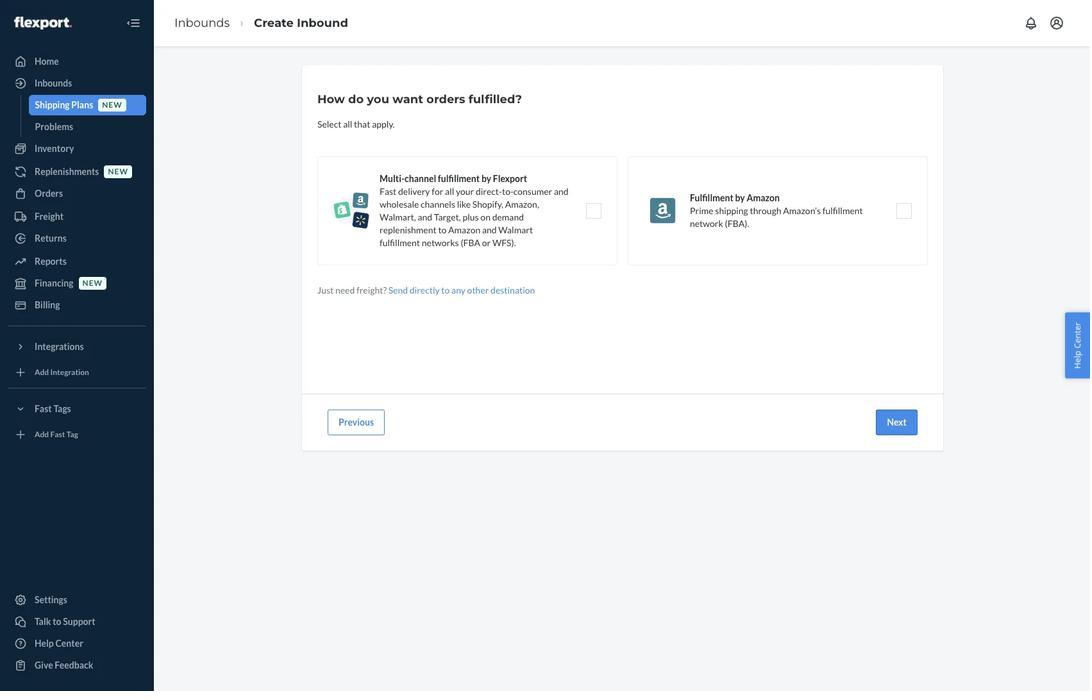 Task type: vqa. For each thing, say whether or not it's contained in the screenshot.
the Non-
no



Task type: locate. For each thing, give the bounding box(es) containing it.
add inside "link"
[[35, 430, 49, 440]]

1 vertical spatial center
[[55, 638, 83, 649]]

new up the orders link
[[108, 167, 128, 177]]

plans
[[71, 99, 93, 110]]

1 vertical spatial help
[[35, 638, 54, 649]]

0 vertical spatial inbounds link
[[174, 16, 230, 30]]

fast inside multi-channel fulfillment by flexport fast delivery for all your direct-to-consumer and wholesale channels like shopify, amazon, walmart, and target, plus on demand replenishment to amazon and walmart fulfillment networks (fba or wfs).
[[380, 186, 397, 197]]

freight link
[[8, 207, 146, 227]]

breadcrumbs navigation
[[164, 4, 358, 42]]

1 vertical spatial fulfillment
[[823, 205, 863, 216]]

0 horizontal spatial fulfillment
[[380, 237, 420, 248]]

amazon inside multi-channel fulfillment by flexport fast delivery for all your direct-to-consumer and wholesale channels like shopify, amazon, walmart, and target, plus on demand replenishment to amazon and walmart fulfillment networks (fba or wfs).
[[448, 224, 481, 235]]

fulfilled?
[[469, 92, 522, 106]]

1 horizontal spatial help
[[1072, 351, 1083, 369]]

1 vertical spatial add
[[35, 430, 49, 440]]

1 vertical spatial fast
[[35, 403, 52, 414]]

0 vertical spatial add
[[35, 368, 49, 377]]

plus
[[463, 212, 479, 223]]

consumer
[[514, 186, 552, 197]]

0 vertical spatial center
[[1072, 322, 1083, 349]]

you
[[367, 92, 389, 106]]

by inside multi-channel fulfillment by flexport fast delivery for all your direct-to-consumer and wholesale channels like shopify, amazon, walmart, and target, plus on demand replenishment to amazon and walmart fulfillment networks (fba or wfs).
[[482, 173, 491, 184]]

apply.
[[372, 119, 395, 130]]

shipping
[[35, 99, 70, 110]]

1 horizontal spatial inbounds
[[174, 16, 230, 30]]

send directly to any other destination button
[[388, 284, 535, 297]]

center
[[1072, 322, 1083, 349], [55, 638, 83, 649]]

0 horizontal spatial all
[[343, 119, 352, 130]]

by
[[482, 173, 491, 184], [735, 192, 745, 203]]

other
[[467, 285, 489, 296]]

wfs).
[[492, 237, 516, 248]]

how
[[317, 92, 345, 106]]

new
[[102, 100, 122, 110], [108, 167, 128, 177], [82, 279, 103, 288]]

new for financing
[[82, 279, 103, 288]]

0 horizontal spatial help
[[35, 638, 54, 649]]

amazon up the 'through'
[[747, 192, 780, 203]]

home
[[35, 56, 59, 67]]

destination
[[491, 285, 535, 296]]

add integration
[[35, 368, 89, 377]]

(fba
[[461, 237, 480, 248]]

2 vertical spatial fast
[[50, 430, 65, 440]]

by up shipping
[[735, 192, 745, 203]]

to
[[438, 224, 447, 235], [441, 285, 450, 296], [53, 616, 61, 627]]

orders
[[427, 92, 465, 106]]

1 vertical spatial and
[[418, 212, 432, 223]]

1 vertical spatial amazon
[[448, 224, 481, 235]]

target,
[[434, 212, 461, 223]]

1 vertical spatial by
[[735, 192, 745, 203]]

1 horizontal spatial help center
[[1072, 322, 1083, 369]]

1 vertical spatial inbounds link
[[8, 73, 146, 94]]

fulfillment by amazon prime shipping through amazon's fulfillment network (fba).
[[690, 192, 863, 229]]

1 add from the top
[[35, 368, 49, 377]]

0 horizontal spatial amazon
[[448, 224, 481, 235]]

to up networks
[[438, 224, 447, 235]]

by inside fulfillment by amazon prime shipping through amazon's fulfillment network (fba).
[[735, 192, 745, 203]]

new right plans at left top
[[102, 100, 122, 110]]

want
[[393, 92, 423, 106]]

1 horizontal spatial and
[[482, 224, 497, 235]]

help center link
[[8, 634, 146, 654]]

0 vertical spatial by
[[482, 173, 491, 184]]

add left integration
[[35, 368, 49, 377]]

how do you want orders fulfilled?
[[317, 92, 522, 106]]

2 vertical spatial new
[[82, 279, 103, 288]]

1 horizontal spatial amazon
[[747, 192, 780, 203]]

feedback
[[55, 660, 93, 671]]

2 add from the top
[[35, 430, 49, 440]]

add
[[35, 368, 49, 377], [35, 430, 49, 440]]

help center inside help center button
[[1072, 322, 1083, 369]]

to-
[[502, 186, 514, 197]]

inbounds inside breadcrumbs navigation
[[174, 16, 230, 30]]

1 horizontal spatial all
[[445, 186, 454, 197]]

do
[[348, 92, 364, 106]]

fast
[[380, 186, 397, 197], [35, 403, 52, 414], [50, 430, 65, 440]]

all left that on the top of the page
[[343, 119, 352, 130]]

flexport
[[493, 173, 527, 184]]

channels
[[421, 199, 455, 210]]

2 vertical spatial to
[[53, 616, 61, 627]]

and down channels
[[418, 212, 432, 223]]

0 horizontal spatial by
[[482, 173, 491, 184]]

0 vertical spatial help
[[1072, 351, 1083, 369]]

freight?
[[357, 285, 387, 296]]

new down reports link
[[82, 279, 103, 288]]

fast left tag
[[50, 430, 65, 440]]

give feedback
[[35, 660, 93, 671]]

and right consumer
[[554, 186, 569, 197]]

fulfillment inside fulfillment by amazon prime shipping through amazon's fulfillment network (fba).
[[823, 205, 863, 216]]

select
[[317, 119, 341, 130]]

1 vertical spatial new
[[108, 167, 128, 177]]

directly
[[410, 285, 440, 296]]

1 vertical spatial to
[[441, 285, 450, 296]]

help center
[[1072, 322, 1083, 369], [35, 638, 83, 649]]

home link
[[8, 51, 146, 72]]

0 vertical spatial and
[[554, 186, 569, 197]]

and
[[554, 186, 569, 197], [418, 212, 432, 223], [482, 224, 497, 235]]

fast left tags
[[35, 403, 52, 414]]

2 horizontal spatial fulfillment
[[823, 205, 863, 216]]

0 horizontal spatial help center
[[35, 638, 83, 649]]

shopify,
[[473, 199, 503, 210]]

amazon up (fba
[[448, 224, 481, 235]]

add down fast tags
[[35, 430, 49, 440]]

previous
[[339, 417, 374, 428]]

flexport logo image
[[14, 16, 72, 29]]

2 vertical spatial fulfillment
[[380, 237, 420, 248]]

fast down multi-
[[380, 186, 397, 197]]

billing link
[[8, 295, 146, 316]]

and up or
[[482, 224, 497, 235]]

just
[[317, 285, 334, 296]]

all right the for at the top
[[445, 186, 454, 197]]

0 vertical spatial inbounds
[[174, 16, 230, 30]]

walmart,
[[380, 212, 416, 223]]

integration
[[50, 368, 89, 377]]

to right talk
[[53, 616, 61, 627]]

1 horizontal spatial center
[[1072, 322, 1083, 349]]

0 vertical spatial help center
[[1072, 322, 1083, 369]]

fulfillment up your
[[438, 173, 480, 184]]

direct-
[[476, 186, 502, 197]]

to left any
[[441, 285, 450, 296]]

select all that apply.
[[317, 119, 395, 130]]

0 vertical spatial amazon
[[747, 192, 780, 203]]

0 vertical spatial fast
[[380, 186, 397, 197]]

1 vertical spatial help center
[[35, 638, 83, 649]]

amazon,
[[505, 199, 539, 210]]

fulfillment
[[438, 173, 480, 184], [823, 205, 863, 216], [380, 237, 420, 248]]

open notifications image
[[1024, 15, 1039, 31]]

1 horizontal spatial inbounds link
[[174, 16, 230, 30]]

0 horizontal spatial center
[[55, 638, 83, 649]]

help
[[1072, 351, 1083, 369], [35, 638, 54, 649]]

inbounds
[[174, 16, 230, 30], [35, 78, 72, 89]]

0 vertical spatial to
[[438, 224, 447, 235]]

2 vertical spatial and
[[482, 224, 497, 235]]

0 vertical spatial fulfillment
[[438, 173, 480, 184]]

1 vertical spatial inbounds
[[35, 78, 72, 89]]

1 horizontal spatial by
[[735, 192, 745, 203]]

center inside help center link
[[55, 638, 83, 649]]

any
[[452, 285, 466, 296]]

1 vertical spatial all
[[445, 186, 454, 197]]

to inside button
[[53, 616, 61, 627]]

fulfillment down replenishment
[[380, 237, 420, 248]]

by up 'direct-'
[[482, 173, 491, 184]]

0 horizontal spatial inbounds link
[[8, 73, 146, 94]]

0 vertical spatial new
[[102, 100, 122, 110]]

support
[[63, 616, 95, 627]]

open account menu image
[[1049, 15, 1065, 31]]

through
[[750, 205, 782, 216]]

fulfillment right "amazon's"
[[823, 205, 863, 216]]

returns
[[35, 233, 67, 244]]



Task type: describe. For each thing, give the bounding box(es) containing it.
amazon's
[[783, 205, 821, 216]]

talk to support button
[[8, 612, 146, 632]]

demand
[[492, 212, 524, 223]]

need
[[335, 285, 355, 296]]

next button
[[876, 410, 918, 435]]

create inbound
[[254, 16, 348, 30]]

networks
[[422, 237, 459, 248]]

create
[[254, 16, 294, 30]]

send
[[388, 285, 408, 296]]

talk to support
[[35, 616, 95, 627]]

help center button
[[1066, 313, 1090, 379]]

like
[[457, 199, 471, 210]]

give
[[35, 660, 53, 671]]

just need freight? send directly to any other destination
[[317, 285, 535, 296]]

problems link
[[29, 117, 146, 137]]

next
[[887, 417, 907, 428]]

replenishment
[[380, 224, 437, 235]]

orders link
[[8, 183, 146, 204]]

inbounds link inside breadcrumbs navigation
[[174, 16, 230, 30]]

new for shipping plans
[[102, 100, 122, 110]]

your
[[456, 186, 474, 197]]

network
[[690, 218, 723, 229]]

all inside multi-channel fulfillment by flexport fast delivery for all your direct-to-consumer and wholesale channels like shopify, amazon, walmart, and target, plus on demand replenishment to amazon and walmart fulfillment networks (fba or wfs).
[[445, 186, 454, 197]]

tags
[[54, 403, 71, 414]]

add integration link
[[8, 362, 146, 383]]

fast tags button
[[8, 399, 146, 419]]

channel
[[405, 173, 436, 184]]

fast inside dropdown button
[[35, 403, 52, 414]]

add fast tag
[[35, 430, 78, 440]]

that
[[354, 119, 370, 130]]

freight
[[35, 211, 64, 222]]

on
[[481, 212, 491, 223]]

multi-channel fulfillment by flexport fast delivery for all your direct-to-consumer and wholesale channels like shopify, amazon, walmart, and target, plus on demand replenishment to amazon and walmart fulfillment networks (fba or wfs).
[[380, 173, 569, 248]]

previous button
[[328, 410, 385, 435]]

close navigation image
[[126, 15, 141, 31]]

help center inside help center link
[[35, 638, 83, 649]]

help inside button
[[1072, 351, 1083, 369]]

settings
[[35, 595, 67, 605]]

billing
[[35, 299, 60, 310]]

create inbound link
[[254, 16, 348, 30]]

integrations
[[35, 341, 84, 352]]

orders
[[35, 188, 63, 199]]

or
[[482, 237, 491, 248]]

integrations button
[[8, 337, 146, 357]]

replenishments
[[35, 166, 99, 177]]

inbound
[[297, 16, 348, 30]]

prime
[[690, 205, 714, 216]]

reports
[[35, 256, 67, 267]]

0 horizontal spatial inbounds
[[35, 78, 72, 89]]

reports link
[[8, 251, 146, 272]]

inventory
[[35, 143, 74, 154]]

fast inside "link"
[[50, 430, 65, 440]]

shipping
[[715, 205, 748, 216]]

amazon inside fulfillment by amazon prime shipping through amazon's fulfillment network (fba).
[[747, 192, 780, 203]]

delivery
[[398, 186, 430, 197]]

for
[[432, 186, 443, 197]]

shipping plans
[[35, 99, 93, 110]]

fast tags
[[35, 403, 71, 414]]

talk
[[35, 616, 51, 627]]

0 horizontal spatial and
[[418, 212, 432, 223]]

add fast tag link
[[8, 425, 146, 445]]

inventory link
[[8, 139, 146, 159]]

0 vertical spatial all
[[343, 119, 352, 130]]

walmart
[[499, 224, 533, 235]]

problems
[[35, 121, 73, 132]]

give feedback button
[[8, 655, 146, 676]]

multi-
[[380, 173, 405, 184]]

tag
[[67, 430, 78, 440]]

add for add integration
[[35, 368, 49, 377]]

fulfillment
[[690, 192, 734, 203]]

(fba).
[[725, 218, 749, 229]]

to inside multi-channel fulfillment by flexport fast delivery for all your direct-to-consumer and wholesale channels like shopify, amazon, walmart, and target, plus on demand replenishment to amazon and walmart fulfillment networks (fba or wfs).
[[438, 224, 447, 235]]

center inside help center button
[[1072, 322, 1083, 349]]

settings link
[[8, 590, 146, 611]]

wholesale
[[380, 199, 419, 210]]

financing
[[35, 278, 73, 289]]

returns link
[[8, 228, 146, 249]]

add for add fast tag
[[35, 430, 49, 440]]

new for replenishments
[[108, 167, 128, 177]]

2 horizontal spatial and
[[554, 186, 569, 197]]

1 horizontal spatial fulfillment
[[438, 173, 480, 184]]



